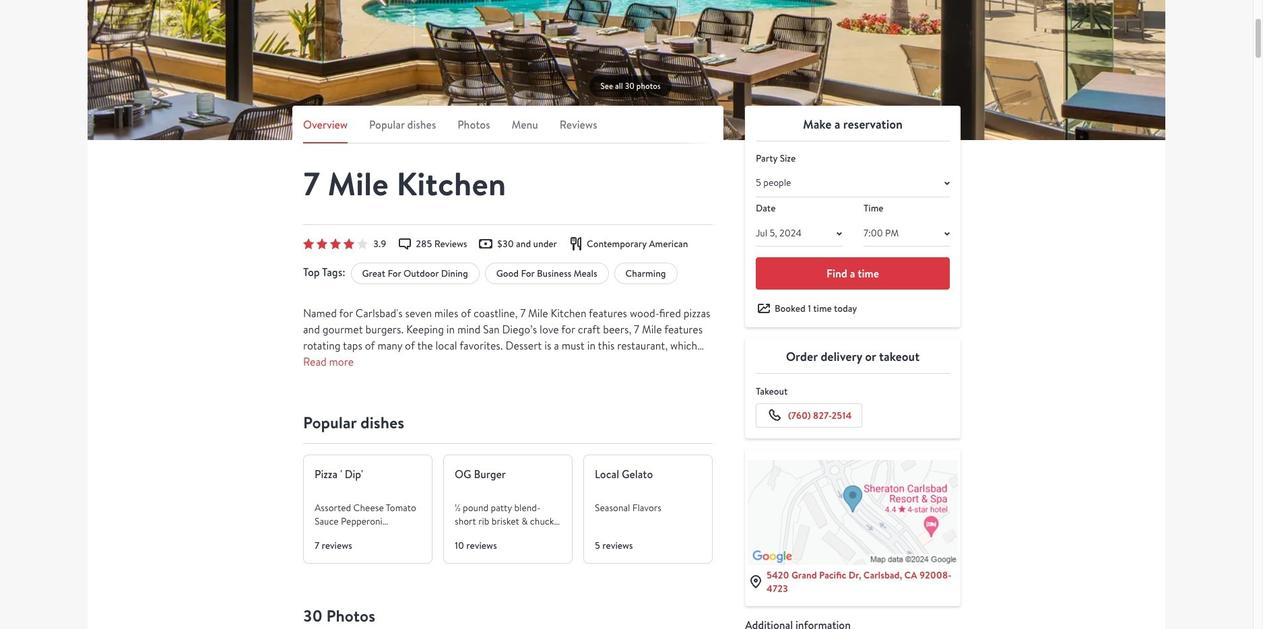 Task type: vqa. For each thing, say whether or not it's contained in the screenshot.
the Google Map for 7 Mile Kitchen 'image'
yes



Task type: locate. For each thing, give the bounding box(es) containing it.
tab list
[[303, 117, 713, 144]]

3.9 stars image
[[303, 239, 368, 249]]

7 mile kitchen, carlsbad, ca image
[[88, 0, 1166, 140]]

google map for 7 mile kitchen image
[[748, 461, 958, 566]]



